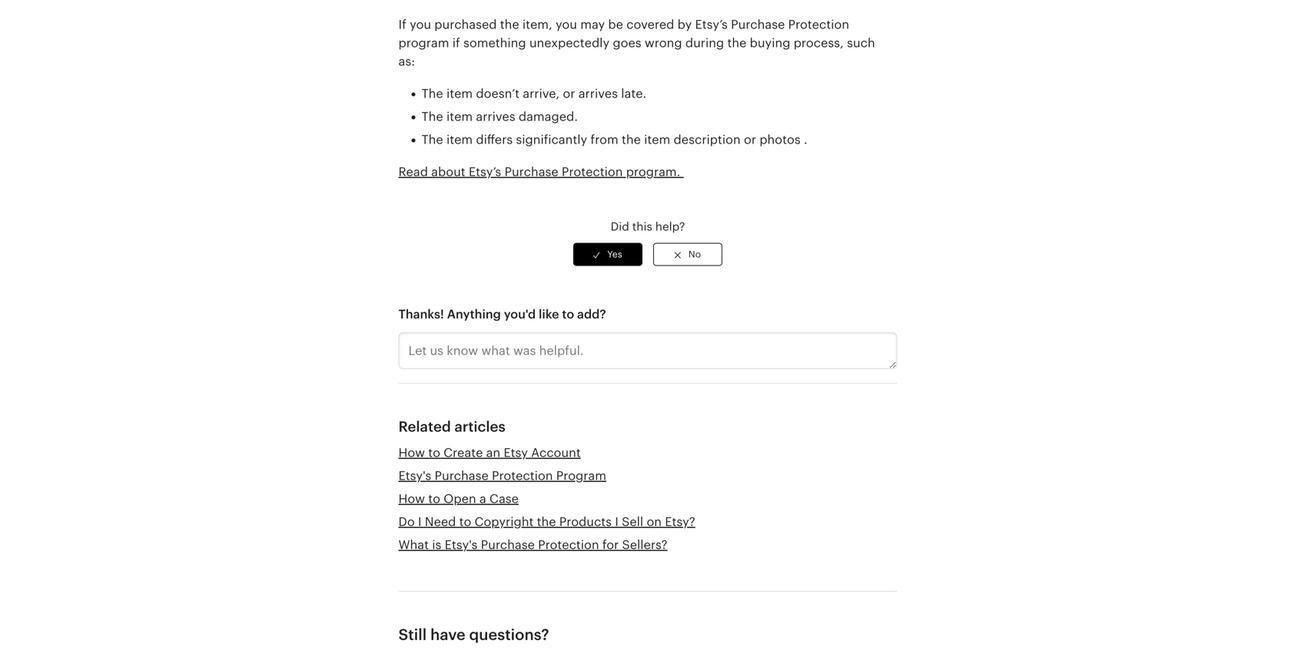 Task type: locate. For each thing, give the bounding box(es) containing it.
purchase up buying
[[731, 18, 785, 32]]

the right during in the right of the page
[[727, 36, 747, 50]]

the for the item differs significantly from the item description or photos .
[[422, 133, 443, 147]]

help?
[[655, 221, 685, 233]]

something
[[463, 36, 526, 50]]

or right arrive,
[[563, 87, 575, 101]]

etsy's up during in the right of the page
[[695, 18, 728, 32]]

how down related
[[398, 447, 425, 460]]

0 horizontal spatial or
[[563, 87, 575, 101]]

is
[[432, 539, 441, 553]]

purchase
[[731, 18, 785, 32], [504, 165, 558, 179], [435, 470, 489, 483], [481, 539, 535, 553]]

item,
[[522, 18, 552, 32]]

1 vertical spatial arrives
[[476, 110, 515, 124]]

late.
[[621, 87, 646, 101]]

differs
[[476, 133, 513, 147]]

program
[[556, 470, 606, 483]]

arrives up differs
[[476, 110, 515, 124]]

3 the from the top
[[422, 133, 443, 147]]

1 vertical spatial etsy's
[[445, 539, 478, 553]]

you
[[410, 18, 431, 32], [556, 18, 577, 32]]

i
[[418, 516, 422, 530], [615, 516, 619, 530]]

1 horizontal spatial you
[[556, 18, 577, 32]]

item
[[446, 87, 473, 101], [446, 110, 473, 124], [446, 133, 473, 147], [644, 133, 670, 147]]

unexpectedly
[[529, 36, 610, 50]]

questions?
[[469, 627, 549, 644]]

read about etsy's purchase protection program. link
[[398, 165, 684, 179]]

how up 'do'
[[398, 493, 425, 507]]

0 vertical spatial how
[[398, 447, 425, 460]]

buying
[[750, 36, 790, 50]]

or
[[563, 87, 575, 101], [744, 133, 756, 147]]

anything
[[447, 308, 501, 322]]

to
[[562, 308, 574, 322], [428, 447, 440, 460], [428, 493, 440, 507], [459, 516, 471, 530]]

sell
[[622, 516, 643, 530]]

0 vertical spatial etsy's
[[695, 18, 728, 32]]

related
[[398, 419, 451, 435]]

the
[[422, 87, 443, 101], [422, 110, 443, 124], [422, 133, 443, 147]]

for
[[602, 539, 619, 553]]

an
[[486, 447, 500, 460]]

0 horizontal spatial etsy's
[[469, 165, 501, 179]]

do i need to copyright the products i sell on etsy? link
[[398, 516, 695, 530]]

significantly
[[516, 133, 587, 147]]

you'd
[[504, 308, 536, 322]]

1 how from the top
[[398, 447, 425, 460]]

how to open a case
[[398, 493, 519, 507]]

sellers?
[[622, 539, 667, 553]]

protection up process,
[[788, 18, 849, 32]]

1 i from the left
[[418, 516, 422, 530]]

0 horizontal spatial i
[[418, 516, 422, 530]]

etsy's up 'do'
[[398, 470, 431, 483]]

1 horizontal spatial i
[[615, 516, 619, 530]]

1 vertical spatial how
[[398, 493, 425, 507]]

1 the from the top
[[422, 87, 443, 101]]

etsy's inside chased the item, you may be covered by etsy's purchase protection program if something unexpectedly goes wrong during the buying process, such as:
[[695, 18, 728, 32]]

2 vertical spatial the
[[422, 133, 443, 147]]

2 you from the left
[[556, 18, 577, 32]]

protection down products on the bottom
[[538, 539, 599, 553]]

copyright
[[475, 516, 534, 530]]

purchase down copyright
[[481, 539, 535, 553]]

0 vertical spatial the
[[422, 87, 443, 101]]

i right 'do'
[[418, 516, 422, 530]]

option group
[[398, 236, 897, 274]]

about
[[431, 165, 465, 179]]

None radio
[[573, 243, 642, 266], [653, 243, 722, 266], [573, 243, 642, 266], [653, 243, 722, 266]]

item for doesn't
[[446, 87, 473, 101]]

still have questions?
[[398, 627, 549, 644]]

arrives
[[578, 87, 618, 101], [476, 110, 515, 124]]

this
[[632, 221, 652, 233]]

i left "sell"
[[615, 516, 619, 530]]

purchase inside chased the item, you may be covered by etsy's purchase protection program if something unexpectedly goes wrong during the buying process, such as:
[[731, 18, 785, 32]]

the item doesn't arrive, or arrives late.
[[422, 87, 646, 101]]

you up unexpectedly
[[556, 18, 577, 32]]

such
[[847, 36, 875, 50]]

1 horizontal spatial etsy's
[[445, 539, 478, 553]]

covered
[[626, 18, 674, 32]]

add?
[[577, 308, 606, 322]]

1 horizontal spatial or
[[744, 133, 756, 147]]

the right from
[[622, 133, 641, 147]]

protection inside chased the item, you may be covered by etsy's purchase protection program if something unexpectedly goes wrong during the buying process, such as:
[[788, 18, 849, 32]]

how to open a case link
[[398, 493, 519, 507]]

to up need
[[428, 493, 440, 507]]

1 horizontal spatial arrives
[[578, 87, 618, 101]]

photos
[[760, 133, 801, 147]]

products
[[559, 516, 612, 530]]

the for the item doesn't arrive, or arrives late.
[[422, 87, 443, 101]]

case
[[489, 493, 519, 507]]

protection
[[788, 18, 849, 32], [562, 165, 623, 179], [492, 470, 553, 483], [538, 539, 599, 553]]

you right if
[[410, 18, 431, 32]]

2 i from the left
[[615, 516, 619, 530]]

to down open
[[459, 516, 471, 530]]

how
[[398, 447, 425, 460], [398, 493, 425, 507]]

1 horizontal spatial etsy's
[[695, 18, 728, 32]]

etsy's
[[695, 18, 728, 32], [469, 165, 501, 179]]

arrives left late.
[[578, 87, 618, 101]]

still
[[398, 627, 427, 644]]

0 horizontal spatial you
[[410, 18, 431, 32]]

etsy's down differs
[[469, 165, 501, 179]]

or left photos on the right top of the page
[[744, 133, 756, 147]]

etsy's
[[398, 470, 431, 483], [445, 539, 478, 553]]

if
[[452, 36, 460, 50]]

item for arrives
[[446, 110, 473, 124]]

etsy's purchase protection program
[[398, 470, 606, 483]]

0 vertical spatial or
[[563, 87, 575, 101]]

from
[[591, 133, 618, 147]]

thanks! anything you'd like to add?
[[398, 308, 606, 322]]

2 how from the top
[[398, 493, 425, 507]]

account
[[531, 447, 581, 460]]

etsy's right is
[[445, 539, 478, 553]]

the
[[500, 18, 519, 32], [727, 36, 747, 50], [622, 133, 641, 147], [537, 516, 556, 530]]

1 vertical spatial the
[[422, 110, 443, 124]]

2 the from the top
[[422, 110, 443, 124]]

0 horizontal spatial etsy's
[[398, 470, 431, 483]]

protection down 'etsy'
[[492, 470, 553, 483]]



Task type: describe. For each thing, give the bounding box(es) containing it.
1 vertical spatial or
[[744, 133, 756, 147]]

related articles
[[398, 419, 506, 435]]

how to create an etsy account
[[398, 447, 581, 460]]

do i need to copyright the products i sell on etsy?
[[398, 516, 695, 530]]

damaged.
[[519, 110, 578, 124]]

to right like
[[562, 308, 574, 322]]

pur
[[434, 18, 454, 32]]

0 vertical spatial arrives
[[578, 87, 618, 101]]

process,
[[794, 36, 844, 50]]

Thanks! Anything you'd like to add? text field
[[398, 333, 897, 370]]

create
[[444, 447, 483, 460]]

1 vertical spatial etsy's
[[469, 165, 501, 179]]

as:
[[398, 55, 415, 68]]

thanks!
[[398, 308, 444, 322]]

1 you from the left
[[410, 18, 431, 32]]

the item arrives damaged.
[[422, 110, 578, 124]]

may
[[580, 18, 605, 32]]

by
[[678, 18, 692, 32]]

do
[[398, 516, 415, 530]]

the item differs significantly from the item description or photos .
[[422, 133, 807, 147]]

wrong
[[645, 36, 682, 50]]

0 horizontal spatial arrives
[[476, 110, 515, 124]]

how for how to open a case
[[398, 493, 425, 507]]

doesn't
[[476, 87, 520, 101]]

how for how to create an etsy account
[[398, 447, 425, 460]]

you inside chased the item, you may be covered by etsy's purchase protection program if something unexpectedly goes wrong during the buying process, such as:
[[556, 18, 577, 32]]

the up what is etsy's purchase protection for sellers?
[[537, 516, 556, 530]]

goes
[[613, 36, 641, 50]]

chased
[[454, 18, 497, 32]]

did
[[611, 221, 629, 233]]

program.
[[626, 165, 680, 179]]

like
[[539, 308, 559, 322]]

what
[[398, 539, 429, 553]]

program
[[398, 36, 449, 50]]

protection down from
[[562, 165, 623, 179]]

articles
[[454, 419, 506, 435]]

arrive,
[[523, 87, 560, 101]]

etsy?
[[665, 516, 695, 530]]

description
[[674, 133, 741, 147]]

did this help?
[[611, 221, 685, 233]]

need
[[425, 516, 456, 530]]

etsy's purchase protection program link
[[398, 470, 606, 483]]

the for the item arrives damaged.
[[422, 110, 443, 124]]

the up something
[[500, 18, 519, 32]]

how to create an etsy account link
[[398, 447, 581, 460]]

if
[[398, 18, 406, 32]]

open
[[444, 493, 476, 507]]

purchase down create
[[435, 470, 489, 483]]

item for differs
[[446, 133, 473, 147]]

0 vertical spatial etsy's
[[398, 470, 431, 483]]

what is etsy's purchase protection for sellers? link
[[398, 539, 667, 553]]

to down related
[[428, 447, 440, 460]]

a
[[479, 493, 486, 507]]

read
[[398, 165, 428, 179]]

chased the item, you may be covered by etsy's purchase protection program if something unexpectedly goes wrong during the buying process, such as:
[[398, 18, 875, 68]]

.
[[804, 133, 807, 147]]

if you pur
[[398, 18, 454, 32]]

be
[[608, 18, 623, 32]]

etsy
[[504, 447, 528, 460]]

have
[[430, 627, 465, 644]]

read about etsy's purchase protection program.
[[398, 165, 684, 179]]

purchase down significantly
[[504, 165, 558, 179]]

during
[[685, 36, 724, 50]]

what is etsy's purchase protection for sellers?
[[398, 539, 667, 553]]

on
[[647, 516, 662, 530]]



Task type: vqa. For each thing, say whether or not it's contained in the screenshot.
as
no



